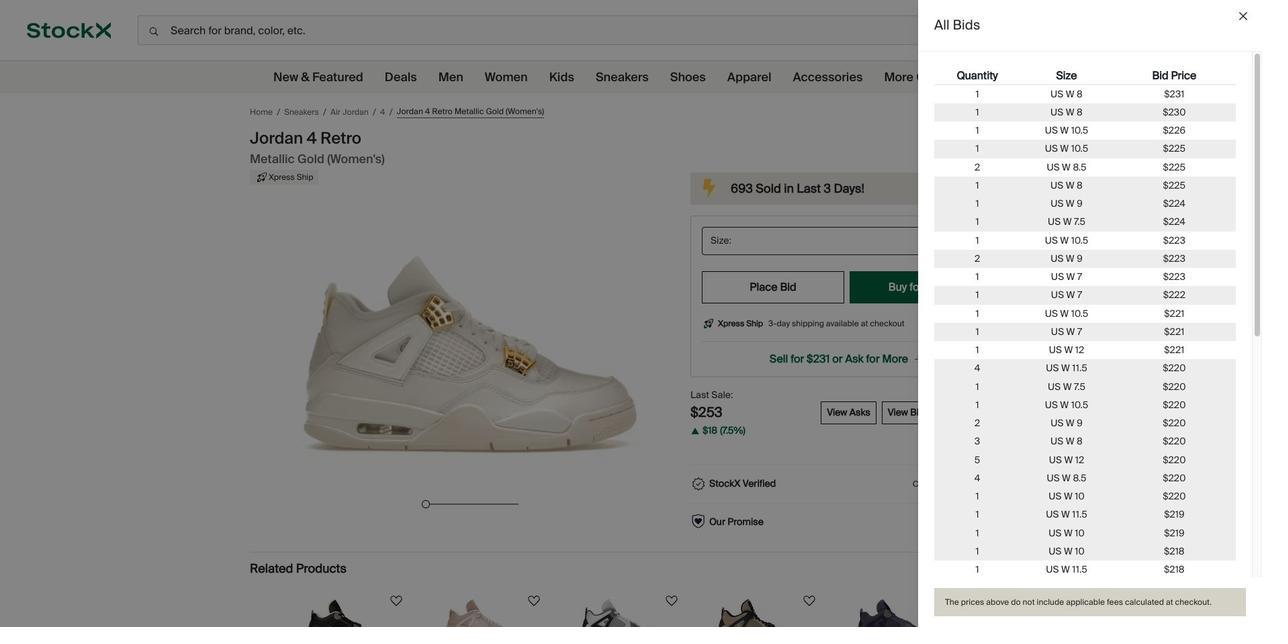 Task type: describe. For each thing, give the bounding box(es) containing it.
5 row from the top
[[935, 140, 1237, 158]]

Search... search field
[[138, 15, 956, 45]]

28 row from the top
[[935, 561, 1237, 579]]

9 row from the top
[[935, 213, 1237, 232]]

18 row from the top
[[935, 378, 1237, 396]]

1 row from the top
[[935, 68, 1237, 85]]

toggle promise value prop image
[[982, 516, 996, 530]]

22 row from the top
[[935, 451, 1237, 470]]

follow image for jordan 4 retro seafoam (women's) image
[[664, 593, 680, 609]]

follow image for jordan 4 retro canyon purple (women's) image
[[939, 593, 956, 609]]

follow image for 'jordan 4 retro starfish (women's)' "image"
[[388, 593, 405, 609]]

2 row from the top
[[935, 85, 1237, 103]]

jordan 4 retro shimmer (women's) image
[[436, 599, 531, 628]]

13 row from the top
[[935, 286, 1237, 305]]

jordan 4 retro fossil (women's) image
[[712, 599, 806, 628]]

add to portfolio image
[[935, 103, 954, 122]]

25 row from the top
[[935, 506, 1237, 525]]

jordan 4 retro metallic gold (women's) 0 image
[[277, 200, 664, 496]]

favorite image
[[960, 103, 978, 122]]

follow image for the jordan 4 retro fossil (women's) image
[[802, 593, 818, 609]]

jordan 4 retro seafoam (women's) image
[[574, 599, 668, 628]]

23 row from the top
[[935, 470, 1237, 488]]

20 row from the top
[[935, 415, 1237, 433]]

3 row from the top
[[935, 103, 1237, 122]]

7 row from the top
[[935, 177, 1237, 195]]

21 row from the top
[[935, 433, 1237, 451]]

15 row from the top
[[935, 323, 1237, 341]]



Task type: vqa. For each thing, say whether or not it's contained in the screenshot.
Under
no



Task type: locate. For each thing, give the bounding box(es) containing it.
27 row from the top
[[935, 543, 1237, 561]]

17 row from the top
[[935, 360, 1237, 378]]

3 follow image from the left
[[939, 593, 956, 609]]

row group
[[935, 85, 1237, 628]]

8 row from the top
[[935, 195, 1237, 213]]

14 row from the top
[[935, 305, 1237, 323]]

stockx logo image
[[27, 22, 111, 39]]

follow image
[[388, 593, 405, 609], [802, 593, 818, 609]]

2 follow image from the left
[[802, 593, 818, 609]]

26 row from the top
[[935, 525, 1237, 543]]

1 horizontal spatial follow image
[[664, 593, 680, 609]]

share image
[[984, 103, 1003, 122]]

24 row from the top
[[935, 488, 1237, 506]]

follow image
[[526, 593, 542, 609], [664, 593, 680, 609], [939, 593, 956, 609]]

19 row from the top
[[935, 396, 1237, 415]]

jordan 4 retro starfish (women's) image
[[299, 599, 393, 628]]

1 follow image from the left
[[526, 593, 542, 609]]

toggle authenticity value prop image
[[982, 478, 996, 491]]

10 row from the top
[[935, 232, 1237, 250]]

11 row from the top
[[935, 250, 1237, 268]]

1 horizontal spatial follow image
[[802, 593, 818, 609]]

12 row from the top
[[935, 268, 1237, 286]]

close image
[[1240, 12, 1248, 20]]

16 row from the top
[[935, 341, 1237, 360]]

table
[[935, 68, 1237, 628]]

693 sold in last 3 days! image
[[694, 173, 726, 205]]

dialog
[[919, 0, 1263, 628]]

2 horizontal spatial follow image
[[939, 593, 956, 609]]

row
[[935, 68, 1237, 85], [935, 85, 1237, 103], [935, 103, 1237, 122], [935, 122, 1237, 140], [935, 140, 1237, 158], [935, 158, 1237, 177], [935, 177, 1237, 195], [935, 195, 1237, 213], [935, 213, 1237, 232], [935, 232, 1237, 250], [935, 250, 1237, 268], [935, 268, 1237, 286], [935, 286, 1237, 305], [935, 305, 1237, 323], [935, 323, 1237, 341], [935, 341, 1237, 360], [935, 360, 1237, 378], [935, 378, 1237, 396], [935, 396, 1237, 415], [935, 415, 1237, 433], [935, 433, 1237, 451], [935, 451, 1237, 470], [935, 470, 1237, 488], [935, 488, 1237, 506], [935, 506, 1237, 525], [935, 525, 1237, 543], [935, 543, 1237, 561], [935, 561, 1237, 579]]

follow image for jordan 4 retro shimmer (women's) image
[[526, 593, 542, 609]]

product category switcher element
[[0, 61, 1253, 93]]

0 horizontal spatial follow image
[[388, 593, 405, 609]]

6 row from the top
[[935, 158, 1237, 177]]

jordan 4 retro canyon purple (women's) image
[[850, 599, 944, 628]]

2 follow image from the left
[[664, 593, 680, 609]]

0 horizontal spatial follow image
[[526, 593, 542, 609]]

1 follow image from the left
[[388, 593, 405, 609]]

4 row from the top
[[935, 122, 1237, 140]]



